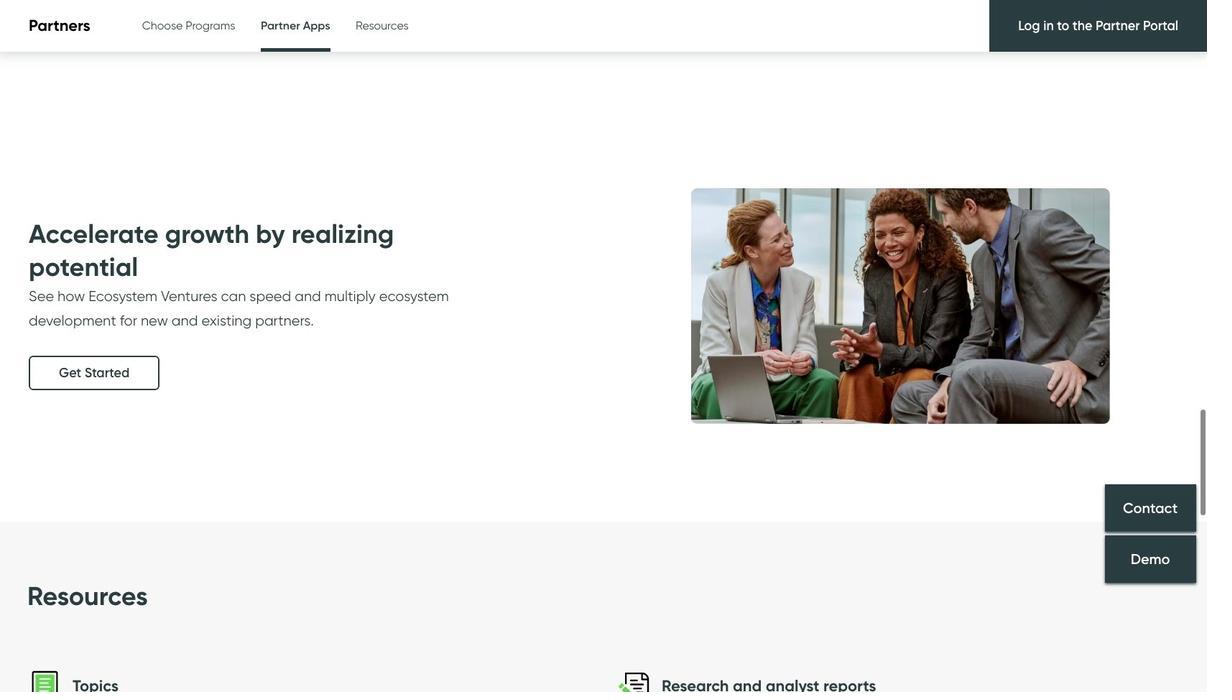 Task type: vqa. For each thing, say whether or not it's contained in the screenshot.
the left 'A Woman Looking At A Laptop Computer' IMAGE
yes



Task type: locate. For each thing, give the bounding box(es) containing it.
arc image
[[1103, 14, 1120, 32]]

1 horizontal spatial a woman looking at a laptop computer image
[[685, 91, 1117, 522]]

a woman looking at a laptop computer image
[[0, 0, 431, 91], [685, 91, 1117, 522]]



Task type: describe. For each thing, give the bounding box(es) containing it.
topics image
[[29, 671, 61, 692]]

research and analyst reports image
[[618, 671, 651, 692]]

0 horizontal spatial a woman looking at a laptop computer image
[[0, 0, 431, 91]]



